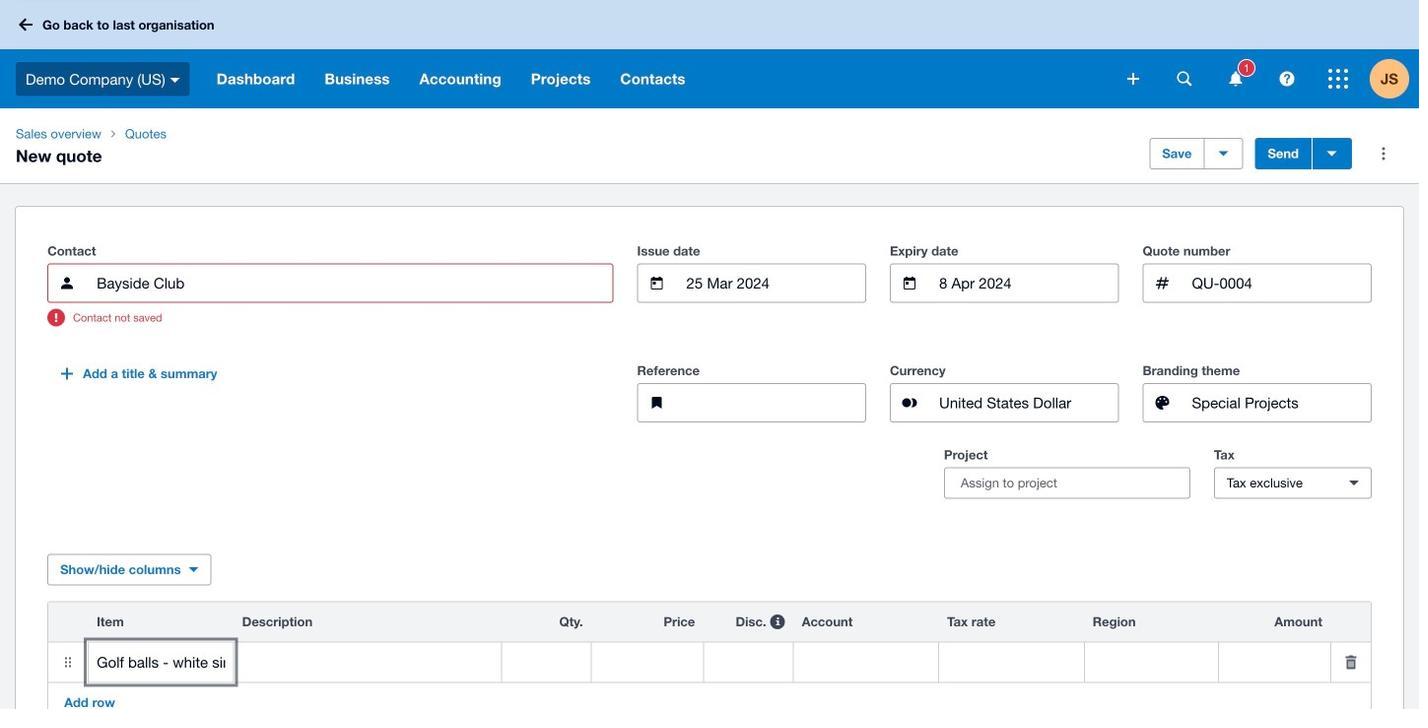 Task type: vqa. For each thing, say whether or not it's contained in the screenshot.
svg image to the right
yes



Task type: describe. For each thing, give the bounding box(es) containing it.
0 horizontal spatial svg image
[[19, 18, 33, 31]]

overflow menu image
[[1364, 134, 1403, 173]]

drag handle image
[[48, 643, 88, 682]]

1 vertical spatial svg image
[[1127, 73, 1139, 85]]



Task type: locate. For each thing, give the bounding box(es) containing it.
1 horizontal spatial svg image
[[1127, 73, 1139, 85]]

svg image
[[1328, 69, 1348, 89], [1177, 71, 1192, 86], [1229, 71, 1242, 86], [1280, 71, 1294, 86], [170, 78, 180, 83]]

remove row image
[[1331, 643, 1371, 682]]

None field
[[95, 265, 613, 302], [684, 265, 865, 302], [937, 265, 1118, 302], [1190, 384, 1371, 422], [89, 643, 233, 682], [502, 643, 591, 682], [592, 643, 703, 682], [704, 643, 793, 682], [794, 643, 938, 682], [939, 643, 1084, 682], [1085, 643, 1218, 682], [1219, 643, 1330, 682], [95, 265, 613, 302], [684, 265, 865, 302], [937, 265, 1118, 302], [1190, 384, 1371, 422], [89, 643, 233, 682], [502, 643, 591, 682], [592, 643, 703, 682], [704, 643, 793, 682], [794, 643, 938, 682], [939, 643, 1084, 682], [1085, 643, 1218, 682], [1219, 643, 1330, 682]]

None text field
[[684, 384, 865, 422], [234, 643, 501, 682], [684, 384, 865, 422], [234, 643, 501, 682]]

banner
[[0, 0, 1419, 108]]

svg image
[[19, 18, 33, 31], [1127, 73, 1139, 85]]

line items element
[[47, 602, 1372, 710]]

None text field
[[1190, 265, 1371, 302]]

0 vertical spatial svg image
[[19, 18, 33, 31]]



